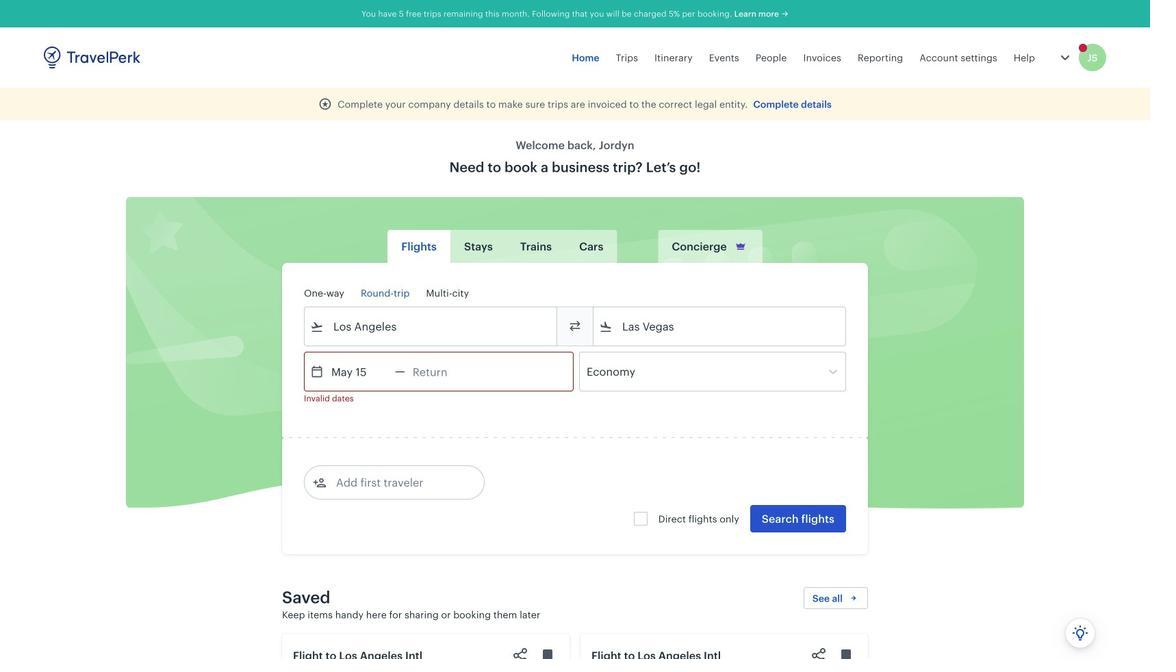 Task type: locate. For each thing, give the bounding box(es) containing it.
Add first traveler search field
[[327, 472, 469, 494]]

To search field
[[613, 316, 828, 338]]

From search field
[[324, 316, 539, 338]]



Task type: describe. For each thing, give the bounding box(es) containing it.
Depart text field
[[324, 353, 395, 391]]

Return text field
[[405, 353, 476, 391]]



